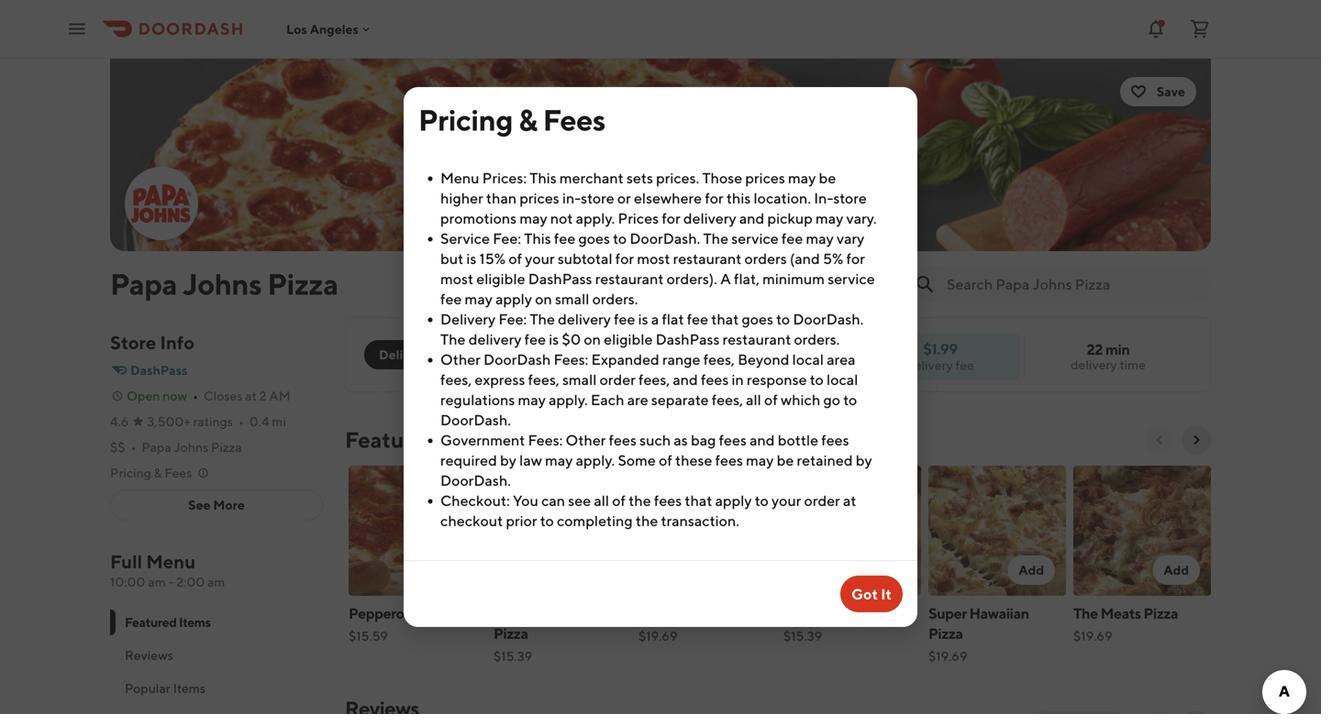 Task type: describe. For each thing, give the bounding box(es) containing it.
may left retained
[[746, 452, 774, 469]]

cheese pizza image
[[784, 466, 921, 597]]

vary.
[[847, 210, 877, 227]]

1 vertical spatial prices
[[520, 190, 560, 207]]

closes
[[204, 389, 243, 404]]

orders
[[745, 250, 787, 268]]

1 vertical spatial be
[[777, 452, 794, 469]]

now
[[163, 389, 187, 404]]

or
[[618, 190, 631, 207]]

1 horizontal spatial prices
[[746, 169, 785, 187]]

1 vertical spatial and
[[673, 371, 698, 389]]

2:00
[[176, 575, 205, 590]]

hawaiian
[[970, 605, 1030, 623]]

open
[[127, 389, 160, 404]]

am
[[269, 389, 291, 404]]

transaction.
[[661, 513, 740, 530]]

fees, up in
[[704, 351, 735, 368]]

Pickup radio
[[432, 340, 514, 370]]

ratings
[[193, 414, 233, 429]]

group order button
[[529, 340, 628, 370]]

$1.99
[[923, 340, 958, 358]]

own
[[573, 605, 605, 623]]

1 horizontal spatial your
[[772, 492, 802, 510]]

fees for pricing & fees dialog
[[543, 103, 606, 137]]

merchant
[[560, 169, 624, 187]]

1 horizontal spatial featured items
[[345, 427, 499, 453]]

0 vertical spatial this
[[530, 169, 557, 187]]

0 vertical spatial small
[[555, 290, 590, 308]]

each
[[591, 391, 625, 409]]

1 vertical spatial all
[[594, 492, 609, 510]]

1 vertical spatial that
[[685, 492, 713, 510]]

response
[[747, 371, 807, 389]]

create your own pizza image
[[494, 466, 631, 597]]

in
[[732, 371, 744, 389]]

pricing & fees dialog
[[404, 87, 918, 628]]

delivery down the this
[[684, 210, 737, 227]]

may up 5%
[[806, 230, 834, 247]]

in-
[[814, 190, 834, 207]]

0 horizontal spatial eligible
[[477, 270, 525, 288]]

1 vertical spatial featured
[[125, 615, 177, 630]]

pizza inside create your own pizza $15.39
[[494, 625, 528, 643]]

2 am from the left
[[207, 575, 225, 590]]

got it
[[852, 586, 892, 603]]

0 horizontal spatial other
[[441, 351, 481, 368]]

1 horizontal spatial goes
[[742, 311, 774, 328]]

-
[[168, 575, 174, 590]]

create
[[494, 605, 538, 623]]

popular items button
[[110, 673, 323, 706]]

not
[[550, 210, 573, 227]]

your
[[541, 605, 571, 623]]

which
[[781, 391, 821, 409]]

$$
[[110, 440, 125, 455]]

pickup
[[458, 347, 500, 363]]

are
[[628, 391, 649, 409]]

next button of carousel image
[[1189, 433, 1204, 448]]

can
[[542, 492, 565, 510]]

at inside menu prices: this merchant sets prices. those prices may be higher than prices in-store or elsewhere for this location. in-store promotions may not apply. ​​prices for delivery and pickup may vary. service fee: this fee goes to doordash. the service fee may vary but is 15% of your subtotal for most restaurant orders (and 5% for most eligible dashpass restaurant orders). a flat, minimum service fee may apply on small orders. delivery fee: the delivery fee is a flat fee that goes to doordash. the delivery fee is $0 on eligible dashpass restaurant orders. other doordash fees: expanded range fees, beyond local area fees, express fees, small order fees, and fees in response to local regulations may apply. each are separate fees, all of which go to doordash. government fees: other fees such as bag fees and bottle fees required by law may apply. some of these fees may be retained by doordash. checkout: you can see all of the fees that apply to your order at checkout prior to completing the transaction.
[[843, 492, 857, 510]]

1 by from the left
[[500, 452, 517, 469]]

2 by from the left
[[856, 452, 873, 469]]

this
[[727, 190, 751, 207]]

save button
[[1120, 77, 1197, 106]]

0 items, open order cart image
[[1189, 18, 1211, 40]]

sets
[[627, 169, 653, 187]]

got it button
[[841, 576, 903, 613]]

may right law
[[545, 452, 573, 469]]

doordash. down regulations on the bottom of page
[[441, 412, 511, 429]]

2 store from the left
[[834, 190, 867, 207]]

fees up transaction.
[[654, 492, 682, 510]]

cheese pizza $15.39
[[784, 605, 870, 644]]

info
[[160, 332, 195, 354]]

fees right bag
[[719, 432, 747, 449]]

1 vertical spatial this
[[524, 230, 551, 247]]

pepperoni pizza image
[[349, 466, 486, 597]]

3,500+
[[147, 414, 191, 429]]

bottle
[[778, 432, 819, 449]]

area
[[827, 351, 856, 368]]

full
[[110, 552, 142, 573]]

& for 'pricing & fees' button
[[154, 466, 162, 481]]

fees for 'pricing & fees' button
[[165, 466, 192, 481]]

2 vertical spatial and
[[750, 432, 775, 449]]

group order
[[540, 347, 617, 363]]

see
[[568, 492, 591, 510]]

menu inside full menu 10:00 am - 2:00 am
[[146, 552, 196, 573]]

doordash. up checkout:
[[441, 472, 511, 490]]

$1.99 delivery fee
[[907, 340, 975, 373]]

beyond
[[738, 351, 790, 368]]

location.
[[754, 190, 811, 207]]

0 vertical spatial all
[[746, 391, 762, 409]]

pizza inside the meats pizza $19.69
[[1144, 605, 1178, 623]]

• closes at 2 am
[[193, 389, 291, 404]]

pricing & fees for pricing & fees dialog
[[418, 103, 606, 137]]

for down vary
[[847, 250, 865, 268]]

may up location.
[[788, 169, 816, 187]]

items inside heading
[[442, 427, 499, 453]]

0 vertical spatial goes
[[579, 230, 610, 247]]

cheese
[[784, 605, 833, 623]]

store
[[110, 332, 156, 354]]

1 vertical spatial small
[[563, 371, 597, 389]]

prices:
[[482, 169, 527, 187]]

1 horizontal spatial orders.
[[794, 331, 840, 348]]

0 horizontal spatial most
[[441, 270, 474, 288]]

22
[[1087, 341, 1103, 358]]

for right subtotal
[[616, 250, 634, 268]]

of right 15%
[[509, 250, 522, 268]]

super hawaiian pizza $19.69
[[929, 605, 1030, 664]]

0 vertical spatial johns
[[183, 267, 262, 301]]

22 min delivery time
[[1071, 341, 1146, 373]]

1 vertical spatial papa
[[142, 440, 171, 455]]

a
[[721, 270, 731, 288]]

may down 15%
[[465, 290, 493, 308]]

elsewhere
[[634, 190, 702, 207]]

save
[[1157, 84, 1186, 99]]

1 am from the left
[[148, 575, 166, 590]]

reviews button
[[110, 640, 323, 673]]

0 horizontal spatial service
[[732, 230, 779, 247]]

2 horizontal spatial is
[[638, 311, 649, 328]]

bag
[[691, 432, 716, 449]]

1 vertical spatial items
[[179, 615, 211, 630]]

2 vertical spatial •
[[131, 440, 136, 455]]

fees, down in
[[712, 391, 743, 409]]

0 horizontal spatial featured items
[[125, 615, 211, 630]]

checkout:
[[441, 492, 510, 510]]

in-
[[563, 190, 581, 207]]

0 vertical spatial apply.
[[576, 210, 615, 227]]

add button for the meats pizza
[[1153, 556, 1200, 586]]

fees left in
[[701, 371, 729, 389]]

0 vertical spatial •
[[193, 389, 198, 404]]

fees down bag
[[715, 452, 743, 469]]

fee inside $1.99 delivery fee
[[956, 358, 975, 373]]

completing
[[557, 513, 633, 530]]

add button for cheese pizza
[[863, 556, 910, 586]]

min
[[1106, 341, 1130, 358]]

for down the those on the right top of the page
[[705, 190, 724, 207]]

1 vertical spatial dashpass
[[656, 331, 720, 348]]

1 horizontal spatial other
[[566, 432, 606, 449]]

$19.69 button
[[635, 463, 780, 657]]

fees, down the group at the left of page
[[528, 371, 560, 389]]

0 vertical spatial local
[[793, 351, 824, 368]]

promotions
[[441, 210, 517, 227]]

delivery inside $1.99 delivery fee
[[907, 358, 953, 373]]

0 horizontal spatial apply
[[496, 290, 532, 308]]

1 vertical spatial apply.
[[549, 391, 588, 409]]

$15.39 inside create your own pizza $15.39
[[494, 649, 532, 664]]

2 vertical spatial apply.
[[576, 452, 615, 469]]

1 horizontal spatial service
[[828, 270, 875, 288]]

fees, up are
[[639, 371, 670, 389]]

$19.69 for the meats pizza
[[1074, 629, 1113, 644]]

fees, up regulations on the bottom of page
[[441, 371, 472, 389]]

the works pizza image
[[639, 466, 776, 597]]

0 vertical spatial most
[[637, 250, 670, 268]]

1 vertical spatial the
[[636, 513, 658, 530]]

1 vertical spatial on
[[584, 331, 601, 348]]

0 vertical spatial order
[[600, 371, 636, 389]]

los angeles
[[286, 21, 359, 36]]

the inside the meats pizza $19.69
[[1074, 605, 1098, 623]]

full menu 10:00 am - 2:00 am
[[110, 552, 225, 590]]

menu inside menu prices: this merchant sets prices. those prices may be higher than prices in-store or elsewhere for this location. in-store promotions may not apply. ​​prices for delivery and pickup may vary. service fee: this fee goes to doordash. the service fee may vary but is 15% of your subtotal for most restaurant orders (and 5% for most eligible dashpass restaurant orders). a flat, minimum service fee may apply on small orders. delivery fee: the delivery fee is a flat fee that goes to doordash. the delivery fee is $0 on eligible dashpass restaurant orders. other doordash fees: expanded range fees, beyond local area fees, express fees, small order fees, and fees in response to local regulations may apply. each are separate fees, all of which go to doordash. government fees: other fees such as bag fees and bottle fees required by law may apply. some of these fees may be retained by doordash. checkout: you can see all of the fees that apply to your order at checkout prior to completing the transaction.
[[441, 169, 479, 187]]

1 horizontal spatial eligible
[[604, 331, 653, 348]]

of down "such"
[[659, 452, 673, 469]]

may down the in-
[[816, 210, 844, 227]]

10:00
[[110, 575, 145, 590]]

see more button
[[111, 491, 322, 520]]

featured items heading
[[345, 426, 499, 455]]

1 vertical spatial restaurant
[[595, 270, 664, 288]]

than
[[486, 190, 517, 207]]

it
[[881, 586, 892, 603]]

Item Search search field
[[947, 274, 1197, 295]]

regulations
[[441, 391, 515, 409]]

such
[[640, 432, 671, 449]]

prior
[[506, 513, 537, 530]]

0 vertical spatial fees:
[[554, 351, 589, 368]]

fees up retained
[[822, 432, 849, 449]]

0 vertical spatial restaurant
[[673, 250, 742, 268]]

0 vertical spatial fee:
[[493, 230, 521, 247]]



Task type: locate. For each thing, give the bounding box(es) containing it.
pricing for pricing & fees dialog
[[418, 103, 513, 137]]

0 horizontal spatial store
[[581, 190, 615, 207]]

& down $$ • papa johns pizza
[[154, 466, 162, 481]]

restaurant up beyond
[[723, 331, 791, 348]]

other down each
[[566, 432, 606, 449]]

other up regulations on the bottom of page
[[441, 351, 481, 368]]

0 horizontal spatial your
[[525, 250, 555, 268]]

pricing up prices:
[[418, 103, 513, 137]]

0 vertical spatial pricing & fees
[[418, 103, 606, 137]]

and left bottle on the right bottom of page
[[750, 432, 775, 449]]

& inside 'pricing & fees' button
[[154, 466, 162, 481]]

pizza inside super hawaiian pizza $19.69
[[929, 625, 963, 643]]

for
[[705, 190, 724, 207], [662, 210, 681, 227], [616, 250, 634, 268], [847, 250, 865, 268]]

1 horizontal spatial &
[[519, 103, 537, 137]]

see more
[[188, 498, 245, 513]]

that
[[711, 311, 739, 328], [685, 492, 713, 510]]

popular items
[[125, 681, 205, 697]]

pricing inside button
[[110, 466, 151, 481]]

5%
[[823, 250, 844, 268]]

order down retained
[[804, 492, 840, 510]]

restaurant up orders).
[[673, 250, 742, 268]]

delivery inside radio
[[379, 347, 429, 363]]

2 horizontal spatial •
[[239, 414, 244, 429]]

delivery up doordash
[[469, 331, 522, 348]]

store down merchant
[[581, 190, 615, 207]]

1 vertical spatial is
[[638, 311, 649, 328]]

eligible up expanded
[[604, 331, 653, 348]]

most
[[637, 250, 670, 268], [441, 270, 474, 288]]

papa johns pizza image
[[110, 59, 1211, 251], [127, 169, 196, 239]]

of up completing on the left bottom of page
[[612, 492, 626, 510]]

checkout
[[441, 513, 503, 530]]

pizza inside "cheese pizza $15.39"
[[836, 605, 870, 623]]

on
[[535, 290, 552, 308], [584, 331, 601, 348]]

delivery left time
[[1071, 357, 1117, 373]]

1 vertical spatial fees:
[[528, 432, 563, 449]]

&
[[519, 103, 537, 137], [154, 466, 162, 481]]

1 vertical spatial goes
[[742, 311, 774, 328]]

restaurant
[[673, 250, 742, 268], [595, 270, 664, 288], [723, 331, 791, 348]]

fees inside 'pricing & fees' button
[[165, 466, 192, 481]]

be down bottle on the right bottom of page
[[777, 452, 794, 469]]

notification bell image
[[1145, 18, 1167, 40]]

(and
[[790, 250, 820, 268]]

pizza
[[267, 267, 338, 301], [211, 440, 242, 455], [419, 605, 453, 623], [836, 605, 870, 623], [1144, 605, 1178, 623], [494, 625, 528, 643], [929, 625, 963, 643]]

2 horizontal spatial dashpass
[[656, 331, 720, 348]]

pricing & fees inside button
[[110, 466, 192, 481]]

0 horizontal spatial dashpass
[[130, 363, 188, 378]]

the down some
[[629, 492, 651, 510]]

law
[[520, 452, 542, 469]]

all up completing on the left bottom of page
[[594, 492, 609, 510]]

pricing for 'pricing & fees' button
[[110, 466, 151, 481]]

johns down 3,500+ ratings •
[[174, 440, 209, 455]]

& inside pricing & fees dialog
[[519, 103, 537, 137]]

1 vertical spatial local
[[827, 371, 858, 389]]

this right prices:
[[530, 169, 557, 187]]

1 horizontal spatial dashpass
[[528, 270, 592, 288]]

1 vertical spatial order
[[804, 492, 840, 510]]

1 vertical spatial fees
[[165, 466, 192, 481]]

fees up some
[[609, 432, 637, 449]]

0 horizontal spatial $19.69
[[639, 629, 678, 644]]

3 add from the left
[[1164, 563, 1189, 578]]

doordash.
[[630, 230, 701, 247], [793, 311, 864, 328], [441, 412, 511, 429], [441, 472, 511, 490]]

1 add button from the left
[[863, 556, 910, 586]]

super hawaiian pizza image
[[929, 466, 1066, 597]]

at
[[245, 389, 257, 404], [843, 492, 857, 510]]

2 add from the left
[[1019, 563, 1044, 578]]

papa johns pizza
[[110, 267, 338, 301]]

0 vertical spatial apply
[[496, 290, 532, 308]]

$$ • papa johns pizza
[[110, 440, 242, 455]]

at left 2 on the left of page
[[245, 389, 257, 404]]

is left '$0'
[[549, 331, 559, 348]]

1 vertical spatial eligible
[[604, 331, 653, 348]]

1 horizontal spatial local
[[827, 371, 858, 389]]

the
[[703, 230, 729, 247], [530, 311, 555, 328], [441, 331, 466, 348], [1074, 605, 1098, 623]]

3 add button from the left
[[1153, 556, 1200, 586]]

angeles
[[310, 21, 359, 36]]

menu
[[441, 169, 479, 187], [146, 552, 196, 573]]

0 vertical spatial that
[[711, 311, 739, 328]]

0 vertical spatial the
[[629, 492, 651, 510]]

may left not on the left of the page
[[520, 210, 548, 227]]

0 horizontal spatial all
[[594, 492, 609, 510]]

flat
[[662, 311, 684, 328]]

pricing & fees up prices:
[[418, 103, 606, 137]]

super
[[929, 605, 967, 623]]

1 horizontal spatial am
[[207, 575, 225, 590]]

0 vertical spatial fees
[[543, 103, 606, 137]]

0 vertical spatial be
[[819, 169, 836, 187]]

1 horizontal spatial be
[[819, 169, 836, 187]]

separate
[[652, 391, 709, 409]]

1 vertical spatial $15.39
[[494, 649, 532, 664]]

service up orders
[[732, 230, 779, 247]]

that down a on the top
[[711, 311, 739, 328]]

$19.69
[[639, 629, 678, 644], [1074, 629, 1113, 644], [929, 649, 968, 664]]

flat,
[[734, 270, 760, 288]]

1 horizontal spatial all
[[746, 391, 762, 409]]

required
[[441, 452, 497, 469]]

featured left required
[[345, 427, 438, 453]]

prices
[[746, 169, 785, 187], [520, 190, 560, 207]]

delivery up '$0'
[[558, 311, 611, 328]]

1 vertical spatial johns
[[174, 440, 209, 455]]

pricing inside dialog
[[418, 103, 513, 137]]

1 horizontal spatial is
[[549, 331, 559, 348]]

pricing & fees inside dialog
[[418, 103, 606, 137]]

1 vertical spatial orders.
[[794, 331, 840, 348]]

doordash. up area in the right of the page
[[793, 311, 864, 328]]

1 vertical spatial &
[[154, 466, 162, 481]]

popular
[[125, 681, 170, 697]]

1 horizontal spatial store
[[834, 190, 867, 207]]

fee:
[[493, 230, 521, 247], [499, 311, 527, 328]]

order down expanded
[[600, 371, 636, 389]]

add up hawaiian on the right of the page
[[1019, 563, 1044, 578]]

1 horizontal spatial add
[[1019, 563, 1044, 578]]

retained
[[797, 452, 853, 469]]

1 vertical spatial •
[[239, 414, 244, 429]]

small down group order button
[[563, 371, 597, 389]]

add up the meats pizza $19.69
[[1164, 563, 1189, 578]]

delivery inside 22 min delivery time
[[1071, 357, 1117, 373]]

$15.39 inside "cheese pizza $15.39"
[[784, 629, 822, 644]]

fees: down '$0'
[[554, 351, 589, 368]]

expanded
[[592, 351, 660, 368]]

0 vertical spatial items
[[442, 427, 499, 453]]

0 horizontal spatial is
[[467, 250, 477, 268]]

$19.69 for super hawaiian pizza
[[929, 649, 968, 664]]

more
[[213, 498, 245, 513]]

1 vertical spatial service
[[828, 270, 875, 288]]

subtotal
[[558, 250, 613, 268]]

• right $$
[[131, 440, 136, 455]]

menu prices: this merchant sets prices. those prices may be higher than prices in-store or elsewhere for this location. in-store promotions may not apply. ​​prices for delivery and pickup may vary. service fee: this fee goes to doordash. the service fee may vary but is 15% of your subtotal for most restaurant orders (and 5% for most eligible dashpass restaurant orders). a flat, minimum service fee may apply on small orders. delivery fee: the delivery fee is a flat fee that goes to doordash. the delivery fee is $0 on eligible dashpass restaurant orders. other doordash fees: expanded range fees, beyond local area fees, express fees, small order fees, and fees in response to local regulations may apply. each are separate fees, all of which go to doordash. government fees: other fees such as bag fees and bottle fees required by law may apply. some of these fees may be retained by doordash. checkout: you can see all of the fees that apply to your order at checkout prior to completing the transaction.
[[441, 169, 877, 530]]

apply. left each
[[549, 391, 588, 409]]

apply.
[[576, 210, 615, 227], [549, 391, 588, 409], [576, 452, 615, 469]]

reviews
[[125, 648, 173, 664]]

0 vertical spatial is
[[467, 250, 477, 268]]

open menu image
[[66, 18, 88, 40]]

goes up subtotal
[[579, 230, 610, 247]]

goes up beyond
[[742, 311, 774, 328]]

1 horizontal spatial most
[[637, 250, 670, 268]]

0 horizontal spatial orders.
[[592, 290, 638, 308]]

all down response
[[746, 391, 762, 409]]

doordash
[[484, 351, 551, 368]]

items up reviews button
[[179, 615, 211, 630]]

$19.69 inside the meats pizza $19.69
[[1074, 629, 1113, 644]]

0 horizontal spatial local
[[793, 351, 824, 368]]

add button for super hawaiian pizza
[[1008, 556, 1055, 586]]

1 store from the left
[[581, 190, 615, 207]]

the meats pizza image
[[1074, 466, 1211, 597]]

1 horizontal spatial on
[[584, 331, 601, 348]]

2 add button from the left
[[1008, 556, 1055, 586]]

0 horizontal spatial fees
[[165, 466, 192, 481]]

add button
[[863, 556, 910, 586], [1008, 556, 1055, 586], [1153, 556, 1200, 586]]

is left a
[[638, 311, 649, 328]]

fee: up 15%
[[493, 230, 521, 247]]

store up vary.
[[834, 190, 867, 207]]

see
[[188, 498, 211, 513]]

apply
[[496, 290, 532, 308], [715, 492, 752, 510]]

add up it
[[874, 563, 899, 578]]

0 horizontal spatial on
[[535, 290, 552, 308]]

0 horizontal spatial •
[[131, 440, 136, 455]]

$19.69 inside button
[[639, 629, 678, 644]]

group
[[540, 347, 578, 363]]

small
[[555, 290, 590, 308], [563, 371, 597, 389]]

add for the meats pizza
[[1164, 563, 1189, 578]]

fee: up doordash
[[499, 311, 527, 328]]

$15.59
[[349, 629, 388, 644]]

1 add from the left
[[874, 563, 899, 578]]

add
[[874, 563, 899, 578], [1019, 563, 1044, 578], [1164, 563, 1189, 578]]

2 vertical spatial is
[[549, 331, 559, 348]]

prices up not on the left of the page
[[520, 190, 560, 207]]

orders. up area in the right of the page
[[794, 331, 840, 348]]

0 horizontal spatial menu
[[146, 552, 196, 573]]

1 horizontal spatial apply
[[715, 492, 752, 510]]

0 vertical spatial delivery
[[441, 311, 496, 328]]

0 vertical spatial orders.
[[592, 290, 638, 308]]

0 vertical spatial on
[[535, 290, 552, 308]]

and down the this
[[740, 210, 765, 227]]

$0
[[562, 331, 581, 348]]

0 horizontal spatial pricing & fees
[[110, 466, 192, 481]]

delivery up the pickup radio
[[441, 311, 496, 328]]

$19.69 inside super hawaiian pizza $19.69
[[929, 649, 968, 664]]

1 horizontal spatial fees
[[543, 103, 606, 137]]

0 horizontal spatial at
[[245, 389, 257, 404]]

am right 2:00
[[207, 575, 225, 590]]

as
[[674, 432, 688, 449]]

restaurant up a
[[595, 270, 664, 288]]

you
[[513, 492, 539, 510]]

pricing & fees for 'pricing & fees' button
[[110, 466, 192, 481]]

at down retained
[[843, 492, 857, 510]]

all
[[746, 391, 762, 409], [594, 492, 609, 510]]

on up the group at the left of page
[[535, 290, 552, 308]]

0 vertical spatial and
[[740, 210, 765, 227]]

pizza inside pepperoni pizza $15.59
[[419, 605, 453, 623]]

menu up higher
[[441, 169, 479, 187]]

•
[[193, 389, 198, 404], [239, 414, 244, 429], [131, 440, 136, 455]]

$15.39 down create
[[494, 649, 532, 664]]

0 vertical spatial pricing
[[418, 103, 513, 137]]

this
[[530, 169, 557, 187], [524, 230, 551, 247]]

1 horizontal spatial order
[[804, 492, 840, 510]]

0.4 mi
[[249, 414, 286, 429]]

but
[[441, 250, 464, 268]]

1 horizontal spatial at
[[843, 492, 857, 510]]

a
[[651, 311, 659, 328]]

fees up merchant
[[543, 103, 606, 137]]

fees down $$ • papa johns pizza
[[165, 466, 192, 481]]

0 horizontal spatial delivery
[[379, 347, 429, 363]]

fees
[[701, 371, 729, 389], [609, 432, 637, 449], [719, 432, 747, 449], [822, 432, 849, 449], [715, 452, 743, 469], [654, 492, 682, 510]]

2 vertical spatial restaurant
[[723, 331, 791, 348]]

order
[[600, 371, 636, 389], [804, 492, 840, 510]]

local left area in the right of the page
[[793, 351, 824, 368]]

add button up hawaiian on the right of the page
[[1008, 556, 1055, 586]]

1 horizontal spatial $15.39
[[784, 629, 822, 644]]

menu up - on the left of the page
[[146, 552, 196, 573]]

pricing down $$
[[110, 466, 151, 481]]

1 vertical spatial fee:
[[499, 311, 527, 328]]

apply. down in- at the top left of the page
[[576, 210, 615, 227]]

may
[[788, 169, 816, 187], [520, 210, 548, 227], [816, 210, 844, 227], [806, 230, 834, 247], [465, 290, 493, 308], [518, 391, 546, 409], [545, 452, 573, 469], [746, 452, 774, 469]]

0.4
[[249, 414, 269, 429]]

these
[[675, 452, 713, 469]]

0 horizontal spatial by
[[500, 452, 517, 469]]

some
[[618, 452, 656, 469]]

for down "elsewhere"
[[662, 210, 681, 227]]

go
[[824, 391, 841, 409]]

add for cheese pizza
[[874, 563, 899, 578]]

apply. left some
[[576, 452, 615, 469]]

dashpass up 'open now'
[[130, 363, 188, 378]]

order methods option group
[[364, 340, 514, 370]]

items
[[442, 427, 499, 453], [179, 615, 211, 630], [173, 681, 205, 697]]

0 horizontal spatial add button
[[863, 556, 910, 586]]

previous button of carousel image
[[1153, 433, 1167, 448]]

$15.39 down cheese at the right bottom of page
[[784, 629, 822, 644]]

your left subtotal
[[525, 250, 555, 268]]

0 vertical spatial eligible
[[477, 270, 525, 288]]

service
[[732, 230, 779, 247], [828, 270, 875, 288]]

1 vertical spatial pricing & fees
[[110, 466, 192, 481]]

pickup
[[768, 210, 813, 227]]

be
[[819, 169, 836, 187], [777, 452, 794, 469]]

apply down 15%
[[496, 290, 532, 308]]

& up prices:
[[519, 103, 537, 137]]

that up transaction.
[[685, 492, 713, 510]]

1 vertical spatial your
[[772, 492, 802, 510]]

0 vertical spatial $15.39
[[784, 629, 822, 644]]

eligible down 15%
[[477, 270, 525, 288]]

1 horizontal spatial pricing
[[418, 103, 513, 137]]

featured items up reviews
[[125, 615, 211, 630]]

0 vertical spatial at
[[245, 389, 257, 404]]

small up '$0'
[[555, 290, 590, 308]]

your down retained
[[772, 492, 802, 510]]

Delivery radio
[[364, 340, 443, 370]]

service
[[441, 230, 490, 247]]

and down range
[[673, 371, 698, 389]]

items inside button
[[173, 681, 205, 697]]

add button up the meats pizza $19.69
[[1153, 556, 1200, 586]]

delivery inside menu prices: this merchant sets prices. those prices may be higher than prices in-store or elsewhere for this location. in-store promotions may not apply. ​​prices for delivery and pickup may vary. service fee: this fee goes to doordash. the service fee may vary but is 15% of your subtotal for most restaurant orders (and 5% for most eligible dashpass restaurant orders). a flat, minimum service fee may apply on small orders. delivery fee: the delivery fee is a flat fee that goes to doordash. the delivery fee is $0 on eligible dashpass restaurant orders. other doordash fees: expanded range fees, beyond local area fees, express fees, small order fees, and fees in response to local regulations may apply. each are separate fees, all of which go to doordash. government fees: other fees such as bag fees and bottle fees required by law may apply. some of these fees may be retained by doordash. checkout: you can see all of the fees that apply to your order at checkout prior to completing the transaction.
[[441, 311, 496, 328]]

featured inside heading
[[345, 427, 438, 453]]

items right popular on the bottom left
[[173, 681, 205, 697]]

0 vertical spatial service
[[732, 230, 779, 247]]

doordash. down ​​prices
[[630, 230, 701, 247]]

fees: up law
[[528, 432, 563, 449]]

the meats pizza $19.69
[[1074, 605, 1178, 644]]

1 vertical spatial most
[[441, 270, 474, 288]]

create your own pizza $15.39
[[494, 605, 605, 664]]

local
[[793, 351, 824, 368], [827, 371, 858, 389]]

of
[[509, 250, 522, 268], [765, 391, 778, 409], [659, 452, 673, 469], [612, 492, 626, 510]]

may down express
[[518, 391, 546, 409]]

0 vertical spatial featured items
[[345, 427, 499, 453]]

other
[[441, 351, 481, 368], [566, 432, 606, 449]]

los angeles button
[[286, 21, 373, 36]]

& for pricing & fees dialog
[[519, 103, 537, 137]]

on right '$0'
[[584, 331, 601, 348]]

orders).
[[667, 270, 718, 288]]

fees inside pricing & fees dialog
[[543, 103, 606, 137]]

dashpass up range
[[656, 331, 720, 348]]

prices.
[[656, 169, 700, 187]]

1 horizontal spatial $19.69
[[929, 649, 968, 664]]

of down response
[[765, 391, 778, 409]]

local down area in the right of the page
[[827, 371, 858, 389]]

2 vertical spatial dashpass
[[130, 363, 188, 378]]

pepperoni
[[349, 605, 416, 623]]

1 vertical spatial featured items
[[125, 615, 211, 630]]

0 horizontal spatial $15.39
[[494, 649, 532, 664]]

papa up 'pricing & fees' button
[[142, 440, 171, 455]]

is right but
[[467, 250, 477, 268]]

orders. down subtotal
[[592, 290, 638, 308]]

featured items down regulations on the bottom of page
[[345, 427, 499, 453]]

am left - on the left of the page
[[148, 575, 166, 590]]

add for super hawaiian pizza
[[1019, 563, 1044, 578]]

2 horizontal spatial add
[[1164, 563, 1189, 578]]

0 vertical spatial papa
[[110, 267, 177, 301]]



Task type: vqa. For each thing, say whether or not it's contained in the screenshot.
rightmost "doordash"
no



